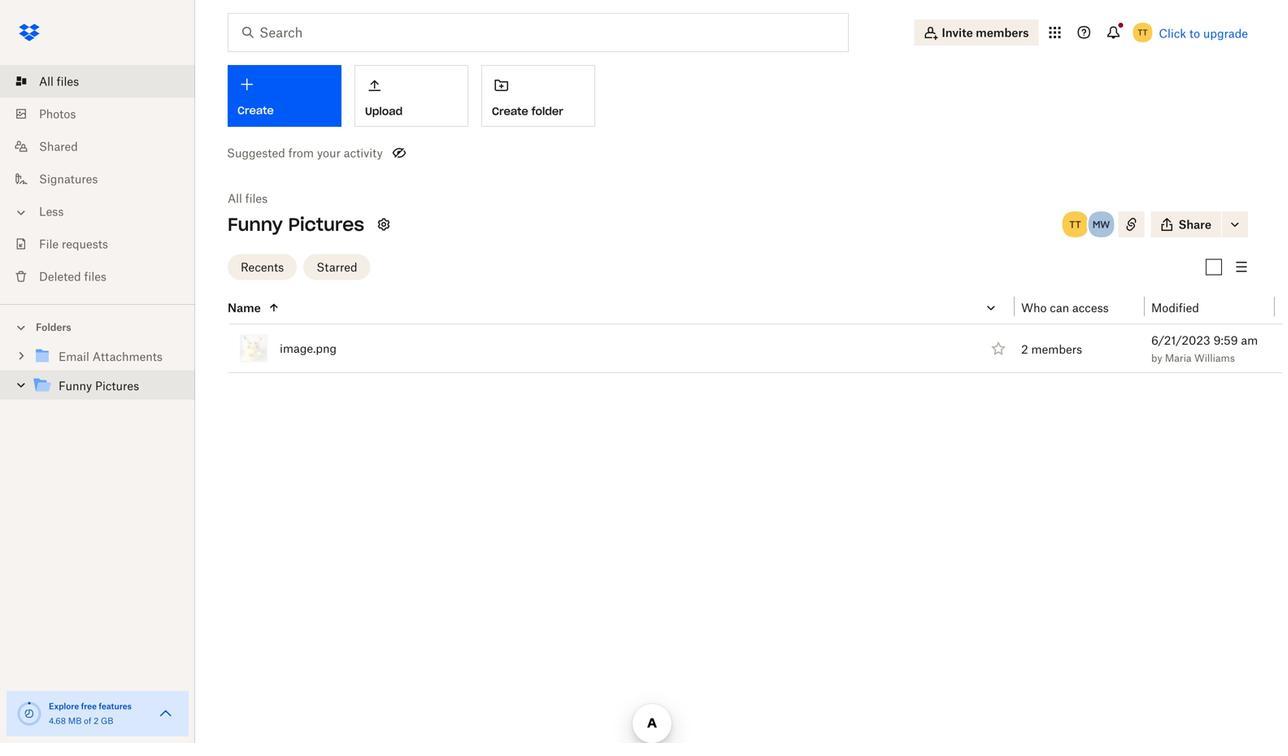Task type: vqa. For each thing, say whether or not it's contained in the screenshot.
To date text field
no



Task type: describe. For each thing, give the bounding box(es) containing it.
deleted
[[39, 270, 81, 283]]

1 vertical spatial all files
[[228, 192, 268, 205]]

activity
[[344, 146, 383, 160]]

4.68
[[49, 716, 66, 726]]

all files list item
[[0, 65, 195, 98]]

shared link
[[13, 130, 195, 163]]

from
[[288, 146, 314, 160]]

starred button
[[304, 254, 371, 280]]

0 vertical spatial pictures
[[288, 213, 364, 236]]

modified
[[1152, 301, 1200, 315]]

2 members
[[1022, 342, 1083, 356]]

files inside list item
[[57, 74, 79, 88]]

requests
[[62, 237, 108, 251]]

file
[[39, 237, 59, 251]]

tt for tt dropdown button
[[1138, 27, 1148, 37]]

invite members
[[942, 26, 1029, 39]]

who
[[1022, 301, 1047, 315]]

less
[[39, 205, 64, 218]]

members for 2 members
[[1032, 342, 1083, 356]]

email attachments
[[59, 350, 163, 364]]

1 vertical spatial all files link
[[228, 190, 268, 207]]

6/21/2023
[[1152, 334, 1211, 347]]

email
[[59, 350, 89, 364]]

table containing name
[[192, 292, 1284, 373]]

folders button
[[0, 315, 195, 339]]

folder
[[532, 105, 564, 118]]

less image
[[13, 205, 29, 221]]

upload button
[[355, 65, 469, 127]]

by
[[1152, 352, 1163, 364]]

deleted files
[[39, 270, 107, 283]]

9:59
[[1214, 334, 1239, 347]]

1 horizontal spatial funny
[[228, 213, 283, 236]]

tt button
[[1130, 20, 1156, 46]]

folders
[[36, 321, 71, 334]]

photos
[[39, 107, 76, 121]]

0 vertical spatial all files link
[[13, 65, 195, 98]]

create button
[[228, 65, 342, 127]]

attachments
[[93, 350, 163, 364]]

to
[[1190, 26, 1201, 40]]

create folder button
[[482, 65, 595, 127]]

add to starred image
[[989, 339, 1009, 358]]

2 members button
[[1022, 340, 1083, 358]]

file requests
[[39, 237, 108, 251]]

recents
[[241, 260, 284, 274]]

create folder
[[492, 105, 564, 118]]

list containing all files
[[0, 55, 195, 304]]

quota usage element
[[16, 701, 42, 727]]

funny pictures link
[[33, 375, 182, 397]]

funny inside funny pictures link
[[59, 379, 92, 393]]

shared
[[39, 140, 78, 153]]

group containing email attachments
[[0, 339, 195, 413]]

explore free features 4.68 mb of 2 gb
[[49, 702, 132, 726]]

suggested from your activity
[[227, 146, 383, 160]]

access
[[1073, 301, 1109, 315]]

1 vertical spatial files
[[245, 192, 268, 205]]

invite
[[942, 26, 974, 39]]



Task type: locate. For each thing, give the bounding box(es) containing it.
2
[[1022, 342, 1029, 356], [94, 716, 99, 726]]

0 horizontal spatial all files link
[[13, 65, 195, 98]]

features
[[99, 702, 132, 712]]

1 horizontal spatial all files
[[228, 192, 268, 205]]

invite members button
[[915, 20, 1039, 46]]

0 horizontal spatial create
[[238, 104, 274, 117]]

photos link
[[13, 98, 195, 130]]

all files link up photos on the left top
[[13, 65, 195, 98]]

signatures
[[39, 172, 98, 186]]

name
[[228, 301, 261, 315]]

create inside popup button
[[238, 104, 274, 117]]

mw button
[[1087, 210, 1117, 239]]

am
[[1242, 334, 1259, 347]]

1 horizontal spatial tt
[[1138, 27, 1148, 37]]

0 horizontal spatial files
[[57, 74, 79, 88]]

create for create folder
[[492, 105, 529, 118]]

name button
[[228, 298, 982, 318]]

Search in folder "Dropbox" text field
[[259, 23, 815, 42]]

list
[[0, 55, 195, 304]]

1 horizontal spatial 2
[[1022, 342, 1029, 356]]

1 vertical spatial members
[[1032, 342, 1083, 356]]

1 horizontal spatial all files link
[[228, 190, 268, 207]]

mb
[[68, 716, 82, 726]]

table
[[192, 292, 1284, 373]]

create inside button
[[492, 105, 529, 118]]

pictures up starred
[[288, 213, 364, 236]]

2 right of
[[94, 716, 99, 726]]

1 horizontal spatial members
[[1032, 342, 1083, 356]]

1 vertical spatial funny
[[59, 379, 92, 393]]

1 vertical spatial all
[[228, 192, 242, 205]]

file requests link
[[13, 228, 195, 260]]

name image.png, modified 6/21/2023 9:59 am, element
[[192, 325, 1284, 373]]

0 horizontal spatial funny
[[59, 379, 92, 393]]

click to upgrade link
[[1160, 26, 1249, 40]]

all inside list item
[[39, 74, 54, 88]]

0 horizontal spatial 2
[[94, 716, 99, 726]]

all up photos on the left top
[[39, 74, 54, 88]]

folder settings image
[[374, 215, 394, 234]]

0 vertical spatial tt
[[1138, 27, 1148, 37]]

files
[[57, 74, 79, 88], [245, 192, 268, 205], [84, 270, 107, 283]]

members
[[976, 26, 1029, 39], [1032, 342, 1083, 356]]

all
[[39, 74, 54, 88], [228, 192, 242, 205]]

2 right add to starred icon
[[1022, 342, 1029, 356]]

1 horizontal spatial create
[[492, 105, 529, 118]]

all down suggested in the left of the page
[[228, 192, 242, 205]]

all files inside list item
[[39, 74, 79, 88]]

of
[[84, 716, 91, 726]]

tt left 'mw'
[[1070, 218, 1082, 231]]

pictures
[[288, 213, 364, 236], [95, 379, 139, 393]]

explore
[[49, 702, 79, 712]]

signatures link
[[13, 163, 195, 195]]

1 horizontal spatial files
[[84, 270, 107, 283]]

6/21/2023 9:59 am by maria williams
[[1152, 334, 1259, 364]]

create for create
[[238, 104, 274, 117]]

0 vertical spatial members
[[976, 26, 1029, 39]]

click to upgrade
[[1160, 26, 1249, 40]]

tt inside button
[[1070, 218, 1082, 231]]

mw
[[1093, 218, 1111, 231]]

0 vertical spatial 2
[[1022, 342, 1029, 356]]

deleted files link
[[13, 260, 195, 293]]

members for invite members
[[976, 26, 1029, 39]]

all files link down suggested in the left of the page
[[228, 190, 268, 207]]

pictures inside group
[[95, 379, 139, 393]]

tt button
[[1061, 210, 1090, 239]]

gb
[[101, 716, 113, 726]]

files down file requests "link"
[[84, 270, 107, 283]]

2 inside explore free features 4.68 mb of 2 gb
[[94, 716, 99, 726]]

funny pictures up recents
[[228, 213, 364, 236]]

image.png link
[[280, 339, 337, 358]]

members right invite
[[976, 26, 1029, 39]]

funny up recents
[[228, 213, 283, 236]]

share
[[1179, 218, 1212, 231]]

0 horizontal spatial all files
[[39, 74, 79, 88]]

recents button
[[228, 254, 297, 280]]

modified button
[[1152, 298, 1242, 318]]

2 vertical spatial files
[[84, 270, 107, 283]]

free
[[81, 702, 97, 712]]

/funny pictures/image.png image
[[240, 335, 268, 362]]

1 horizontal spatial pictures
[[288, 213, 364, 236]]

0 horizontal spatial pictures
[[95, 379, 139, 393]]

0 horizontal spatial funny pictures
[[59, 379, 139, 393]]

0 vertical spatial files
[[57, 74, 79, 88]]

1 vertical spatial tt
[[1070, 218, 1082, 231]]

2 inside "2 members" button
[[1022, 342, 1029, 356]]

starred
[[317, 260, 358, 274]]

0 vertical spatial all files
[[39, 74, 79, 88]]

1 vertical spatial pictures
[[95, 379, 139, 393]]

1 vertical spatial 2
[[94, 716, 99, 726]]

tt
[[1138, 27, 1148, 37], [1070, 218, 1082, 231]]

files up photos on the left top
[[57, 74, 79, 88]]

files down suggested in the left of the page
[[245, 192, 268, 205]]

1 horizontal spatial funny pictures
[[228, 213, 364, 236]]

funny pictures inside group
[[59, 379, 139, 393]]

who can access
[[1022, 301, 1109, 315]]

funny
[[228, 213, 283, 236], [59, 379, 92, 393]]

your
[[317, 146, 341, 160]]

0 horizontal spatial all
[[39, 74, 54, 88]]

all files down suggested in the left of the page
[[228, 192, 268, 205]]

share button
[[1151, 211, 1222, 238]]

0 horizontal spatial tt
[[1070, 218, 1082, 231]]

group
[[0, 339, 195, 413]]

dropbox image
[[13, 16, 46, 49]]

funny pictures
[[228, 213, 364, 236], [59, 379, 139, 393]]

suggested
[[227, 146, 285, 160]]

0 vertical spatial all
[[39, 74, 54, 88]]

funny down email
[[59, 379, 92, 393]]

create
[[238, 104, 274, 117], [492, 105, 529, 118]]

0 horizontal spatial members
[[976, 26, 1029, 39]]

members inside name image.png, modified 6/21/2023 9:59 am, element
[[1032, 342, 1083, 356]]

all files
[[39, 74, 79, 88], [228, 192, 268, 205]]

0 vertical spatial funny
[[228, 213, 283, 236]]

can
[[1050, 301, 1070, 315]]

funny pictures down email attachments link
[[59, 379, 139, 393]]

maria
[[1166, 352, 1192, 364]]

members down can
[[1032, 342, 1083, 356]]

pictures down email attachments
[[95, 379, 139, 393]]

williams
[[1195, 352, 1236, 364]]

all files up photos on the left top
[[39, 74, 79, 88]]

2 horizontal spatial files
[[245, 192, 268, 205]]

upgrade
[[1204, 26, 1249, 40]]

1 horizontal spatial all
[[228, 192, 242, 205]]

email attachments link
[[33, 346, 182, 368]]

1 vertical spatial funny pictures
[[59, 379, 139, 393]]

0 vertical spatial funny pictures
[[228, 213, 364, 236]]

tt inside dropdown button
[[1138, 27, 1148, 37]]

all files link
[[13, 65, 195, 98], [228, 190, 268, 207]]

upload
[[365, 105, 403, 118]]

create up suggested in the left of the page
[[238, 104, 274, 117]]

image.png
[[280, 342, 337, 355]]

create left the folder
[[492, 105, 529, 118]]

tt left click
[[1138, 27, 1148, 37]]

tt for tt button at the top
[[1070, 218, 1082, 231]]

click
[[1160, 26, 1187, 40]]



